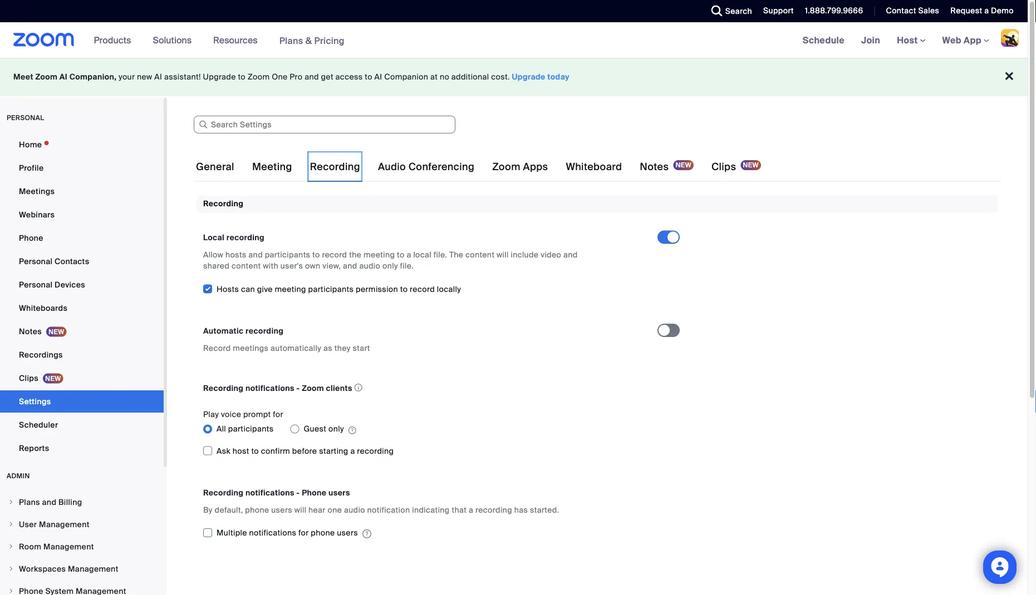 Task type: vqa. For each thing, say whether or not it's contained in the screenshot.
Jump to number field at the left bottom
no



Task type: locate. For each thing, give the bounding box(es) containing it.
learn more about multiple notifications for phone users image
[[362, 529, 371, 539]]

0 horizontal spatial record
[[322, 250, 347, 260]]

notifications up prompt
[[245, 384, 294, 394]]

personal for personal contacts
[[19, 256, 53, 267]]

info outline image
[[354, 381, 363, 395]]

schedule link
[[794, 22, 853, 58]]

meeting inside allow hosts and participants to record the meeting to a local file. the content will include video and shared content with user's own view, and audio only file.
[[364, 250, 395, 260]]

- inside application
[[296, 384, 300, 394]]

meetings navigation
[[794, 22, 1028, 59]]

request a demo link
[[942, 0, 1028, 22], [950, 6, 1014, 16]]

1 right image from the top
[[8, 544, 14, 551]]

solutions
[[153, 34, 192, 46]]

phone down recording notifications - phone users
[[245, 505, 269, 515]]

0 vertical spatial for
[[273, 410, 283, 420]]

ask
[[217, 446, 230, 456]]

clips link
[[0, 367, 164, 390]]

menu item
[[0, 581, 164, 596]]

0 vertical spatial right image
[[8, 544, 14, 551]]

1 horizontal spatial clips
[[711, 161, 736, 173]]

sales
[[918, 6, 939, 16]]

0 vertical spatial participants
[[265, 250, 310, 260]]

management down billing on the left
[[39, 520, 90, 530]]

for down "hear"
[[298, 528, 309, 539]]

0 vertical spatial phone
[[19, 233, 43, 243]]

1.888.799.9666
[[805, 6, 863, 16]]

1 vertical spatial audio
[[344, 505, 365, 515]]

users left the learn more about multiple notifications for phone users image
[[337, 528, 358, 539]]

right image left workspaces
[[8, 566, 14, 573]]

web app button
[[942, 34, 989, 46]]

zoom inside tabs of my account settings page tab list
[[492, 161, 520, 173]]

hosts can give meeting participants permission to record locally
[[217, 284, 461, 294]]

0 horizontal spatial phone
[[245, 505, 269, 515]]

2 ai from the left
[[154, 72, 162, 82]]

meeting down user's
[[275, 284, 306, 294]]

notifications down the confirm at left
[[245, 488, 294, 498]]

phone link
[[0, 227, 164, 249]]

2 - from the top
[[296, 488, 300, 498]]

audio right the one
[[344, 505, 365, 515]]

1 horizontal spatial will
[[497, 250, 509, 260]]

1 horizontal spatial phone
[[302, 488, 327, 498]]

notifications inside 'recording notifications - zoom clients' application
[[245, 384, 294, 394]]

billing
[[58, 497, 82, 508]]

audio
[[378, 161, 406, 173]]

phone up "hear"
[[302, 488, 327, 498]]

to left local
[[397, 250, 405, 260]]

contacts
[[55, 256, 89, 267]]

products button
[[94, 22, 136, 58]]

1 horizontal spatial for
[[298, 528, 309, 539]]

recording element
[[197, 195, 998, 555]]

0 vertical spatial right image
[[8, 499, 14, 506]]

1 vertical spatial participants
[[308, 284, 354, 294]]

plans left &
[[279, 35, 303, 46]]

1 horizontal spatial plans
[[279, 35, 303, 46]]

0 vertical spatial will
[[497, 250, 509, 260]]

whiteboards
[[19, 303, 67, 313]]

right image
[[8, 544, 14, 551], [8, 588, 14, 595]]

1 vertical spatial for
[[298, 528, 309, 539]]

host
[[233, 446, 249, 456]]

0 horizontal spatial clips
[[19, 373, 38, 384]]

recording notifications - phone users
[[203, 488, 350, 498]]

meeting
[[252, 161, 292, 173]]

1 vertical spatial only
[[328, 424, 344, 434]]

2 upgrade from the left
[[512, 72, 545, 82]]

management inside room management menu item
[[43, 542, 94, 552]]

1 horizontal spatial ai
[[154, 72, 162, 82]]

join
[[861, 34, 880, 46]]

meeting right the
[[364, 250, 395, 260]]

upgrade today link
[[512, 72, 570, 82]]

file. down local
[[400, 261, 414, 271]]

users down recording notifications - phone users
[[271, 505, 292, 515]]

plans up user
[[19, 497, 40, 508]]

1 horizontal spatial notes
[[640, 161, 669, 173]]

plans for plans & pricing
[[279, 35, 303, 46]]

right image inside room management menu item
[[8, 544, 14, 551]]

request
[[950, 6, 982, 16]]

3 right image from the top
[[8, 566, 14, 573]]

host button
[[897, 34, 926, 46]]

1 horizontal spatial content
[[465, 250, 495, 260]]

and
[[305, 72, 319, 82], [248, 250, 263, 260], [563, 250, 578, 260], [343, 261, 357, 271], [42, 497, 56, 508]]

room management menu item
[[0, 537, 164, 558]]

right image inside user management menu item
[[8, 522, 14, 528]]

right image left user
[[8, 522, 14, 528]]

confirm
[[261, 446, 290, 456]]

content down hosts
[[232, 261, 261, 271]]

1 vertical spatial plans
[[19, 497, 40, 508]]

to right "permission" in the left top of the page
[[400, 284, 408, 294]]

1 vertical spatial right image
[[8, 522, 14, 528]]

recording up the meetings
[[245, 326, 284, 336]]

1 vertical spatial meeting
[[275, 284, 306, 294]]

plans and billing menu item
[[0, 492, 164, 513]]

2 vertical spatial notifications
[[249, 528, 296, 539]]

upgrade down product information navigation
[[203, 72, 236, 82]]

record up view,
[[322, 250, 347, 260]]

for right prompt
[[273, 410, 283, 420]]

1 vertical spatial users
[[271, 505, 292, 515]]

0 horizontal spatial notes
[[19, 327, 42, 337]]

demo
[[991, 6, 1014, 16]]

will left include
[[497, 250, 509, 260]]

will left "hear"
[[294, 505, 306, 515]]

personal devices link
[[0, 274, 164, 296]]

1 upgrade from the left
[[203, 72, 236, 82]]

whiteboards link
[[0, 297, 164, 320]]

1 vertical spatial notes
[[19, 327, 42, 337]]

participants down prompt
[[228, 424, 274, 434]]

clips inside personal menu menu
[[19, 373, 38, 384]]

audio down the
[[359, 261, 380, 271]]

1 vertical spatial clips
[[19, 373, 38, 384]]

audio conferencing
[[378, 161, 474, 173]]

plans
[[279, 35, 303, 46], [19, 497, 40, 508]]

1.888.799.9666 button
[[797, 0, 866, 22], [805, 6, 863, 16]]

support
[[763, 6, 794, 16]]

and left get
[[305, 72, 319, 82]]

right image inside workspaces management menu item
[[8, 566, 14, 573]]

to
[[238, 72, 246, 82], [365, 72, 372, 82], [312, 250, 320, 260], [397, 250, 405, 260], [400, 284, 408, 294], [251, 446, 259, 456]]

recording down search settings text box
[[310, 161, 360, 173]]

1 horizontal spatial phone
[[311, 528, 335, 539]]

multiple notifications for phone users
[[217, 528, 358, 539]]

audio inside allow hosts and participants to record the meeting to a local file. the content will include video and shared content with user's own view, and audio only file.
[[359, 261, 380, 271]]

record
[[203, 343, 231, 353]]

only inside play voice prompt for option group
[[328, 424, 344, 434]]

plans and billing
[[19, 497, 82, 508]]

the
[[349, 250, 361, 260]]

and left billing on the left
[[42, 497, 56, 508]]

started.
[[530, 505, 559, 515]]

zoom right meet
[[35, 72, 57, 82]]

1 vertical spatial -
[[296, 488, 300, 498]]

companion,
[[69, 72, 117, 82]]

notifications down recording notifications - phone users
[[249, 528, 296, 539]]

recording up voice
[[203, 384, 243, 394]]

ai right new
[[154, 72, 162, 82]]

management inside user management menu item
[[39, 520, 90, 530]]

phone inside personal menu menu
[[19, 233, 43, 243]]

1 vertical spatial notifications
[[245, 488, 294, 498]]

1 right image from the top
[[8, 499, 14, 506]]

1 vertical spatial management
[[43, 542, 94, 552]]

contact sales link
[[878, 0, 942, 22], [886, 6, 939, 16]]

zoom left 'one'
[[248, 72, 270, 82]]

phone down the webinars on the top left of page
[[19, 233, 43, 243]]

1 vertical spatial file.
[[400, 261, 414, 271]]

0 horizontal spatial plans
[[19, 497, 40, 508]]

pricing
[[314, 35, 345, 46]]

0 vertical spatial notifications
[[245, 384, 294, 394]]

ai left "companion"
[[374, 72, 382, 82]]

zoom inside application
[[302, 384, 324, 394]]

content right 'the'
[[465, 250, 495, 260]]

0 vertical spatial users
[[328, 488, 350, 498]]

right image for user management
[[8, 522, 14, 528]]

user's
[[280, 261, 303, 271]]

all participants
[[217, 424, 274, 434]]

join link
[[853, 22, 889, 58]]

0 vertical spatial personal
[[19, 256, 53, 267]]

1 - from the top
[[296, 384, 300, 394]]

own
[[305, 261, 320, 271]]

admin menu menu
[[0, 492, 164, 596]]

record
[[322, 250, 347, 260], [410, 284, 435, 294]]

0 vertical spatial audio
[[359, 261, 380, 271]]

participants up user's
[[265, 250, 310, 260]]

ai left companion,
[[59, 72, 67, 82]]

1 personal from the top
[[19, 256, 53, 267]]

workspaces management menu item
[[0, 559, 164, 580]]

1 ai from the left
[[59, 72, 67, 82]]

learn more about guest only image
[[348, 426, 356, 436]]

2 vertical spatial management
[[68, 564, 118, 575]]

participants inside play voice prompt for option group
[[228, 424, 274, 434]]

permission
[[356, 284, 398, 294]]

include
[[511, 250, 539, 260]]

record inside allow hosts and participants to record the meeting to a local file. the content will include video and shared content with user's own view, and audio only file.
[[322, 250, 347, 260]]

zoom logo image
[[13, 33, 74, 47]]

0 vertical spatial file.
[[434, 250, 447, 260]]

plans & pricing
[[279, 35, 345, 46]]

management
[[39, 520, 90, 530], [43, 542, 94, 552], [68, 564, 118, 575]]

0 vertical spatial plans
[[279, 35, 303, 46]]

file.
[[434, 250, 447, 260], [400, 261, 414, 271]]

0 horizontal spatial phone
[[19, 233, 43, 243]]

1 horizontal spatial meeting
[[364, 250, 395, 260]]

2 vertical spatial right image
[[8, 566, 14, 573]]

banner
[[0, 22, 1028, 59]]

users
[[328, 488, 350, 498], [271, 505, 292, 515], [337, 528, 358, 539]]

additional
[[451, 72, 489, 82]]

upgrade right the cost.
[[512, 72, 545, 82]]

to right host
[[251, 446, 259, 456]]

0 horizontal spatial ai
[[59, 72, 67, 82]]

webinars link
[[0, 204, 164, 226]]

schedule
[[803, 34, 845, 46]]

phone down "hear"
[[311, 528, 335, 539]]

0 vertical spatial notes
[[640, 161, 669, 173]]

2 vertical spatial users
[[337, 528, 358, 539]]

1 horizontal spatial upgrade
[[512, 72, 545, 82]]

1 vertical spatial personal
[[19, 280, 53, 290]]

-
[[296, 384, 300, 394], [296, 488, 300, 498]]

only up "permission" in the left top of the page
[[382, 261, 398, 271]]

- up multiple notifications for phone users
[[296, 488, 300, 498]]

right image
[[8, 499, 14, 506], [8, 522, 14, 528], [8, 566, 14, 573]]

1 vertical spatial record
[[410, 284, 435, 294]]

personal
[[19, 256, 53, 267], [19, 280, 53, 290]]

1.888.799.9666 button up schedule link
[[805, 6, 863, 16]]

1 vertical spatial phone
[[302, 488, 327, 498]]

solutions button
[[153, 22, 197, 58]]

recording up the 'default,'
[[203, 488, 243, 498]]

users up the one
[[328, 488, 350, 498]]

request a demo
[[950, 6, 1014, 16]]

only left learn more about guest only icon
[[328, 424, 344, 434]]

conferencing
[[409, 161, 474, 173]]

zoom left clients on the bottom left of page
[[302, 384, 324, 394]]

right image down admin
[[8, 499, 14, 506]]

and right video
[[563, 250, 578, 260]]

2 horizontal spatial ai
[[374, 72, 382, 82]]

personal up personal devices at the left of the page
[[19, 256, 53, 267]]

2 vertical spatial participants
[[228, 424, 274, 434]]

0 horizontal spatial for
[[273, 410, 283, 420]]

0 horizontal spatial only
[[328, 424, 344, 434]]

right image inside plans and billing menu item
[[8, 499, 14, 506]]

has
[[514, 505, 528, 515]]

to up own
[[312, 250, 320, 260]]

only
[[382, 261, 398, 271], [328, 424, 344, 434]]

locally
[[437, 284, 461, 294]]

Search Settings text field
[[194, 116, 455, 134]]

2 right image from the top
[[8, 522, 14, 528]]

participants inside allow hosts and participants to record the meeting to a local file. the content will include video and shared content with user's own view, and audio only file.
[[265, 250, 310, 260]]

0 vertical spatial only
[[382, 261, 398, 271]]

file. left 'the'
[[434, 250, 447, 260]]

personal up whiteboards
[[19, 280, 53, 290]]

personal menu menu
[[0, 134, 164, 461]]

2 personal from the top
[[19, 280, 53, 290]]

management inside workspaces management menu item
[[68, 564, 118, 575]]

ask host to confirm before starting a recording
[[217, 446, 394, 456]]

0 vertical spatial meeting
[[364, 250, 395, 260]]

0 horizontal spatial will
[[294, 505, 306, 515]]

phone
[[19, 233, 43, 243], [302, 488, 327, 498]]

1 vertical spatial phone
[[311, 528, 335, 539]]

- down automatically
[[296, 384, 300, 394]]

0 vertical spatial -
[[296, 384, 300, 394]]

0 vertical spatial management
[[39, 520, 90, 530]]

users for phone
[[337, 528, 358, 539]]

participants down view,
[[308, 284, 354, 294]]

the
[[449, 250, 463, 260]]

1 vertical spatial right image
[[8, 588, 14, 595]]

1 vertical spatial will
[[294, 505, 306, 515]]

1 horizontal spatial record
[[410, 284, 435, 294]]

management down room management menu item
[[68, 564, 118, 575]]

record left locally
[[410, 284, 435, 294]]

1 horizontal spatial only
[[382, 261, 398, 271]]

0 vertical spatial record
[[322, 250, 347, 260]]

personal for personal devices
[[19, 280, 53, 290]]

a left local
[[407, 250, 411, 260]]

zoom
[[35, 72, 57, 82], [248, 72, 270, 82], [492, 161, 520, 173], [302, 384, 324, 394]]

zoom left apps
[[492, 161, 520, 173]]

user management menu item
[[0, 514, 164, 536]]

plans inside product information navigation
[[279, 35, 303, 46]]

1 vertical spatial content
[[232, 261, 261, 271]]

0 horizontal spatial upgrade
[[203, 72, 236, 82]]

management up workspaces management on the bottom left of the page
[[43, 542, 94, 552]]

0 vertical spatial clips
[[711, 161, 736, 173]]

voice
[[221, 410, 241, 420]]

automatic
[[203, 326, 243, 336]]

0 horizontal spatial content
[[232, 261, 261, 271]]

settings link
[[0, 391, 164, 413]]

plans inside menu item
[[19, 497, 40, 508]]



Task type: describe. For each thing, give the bounding box(es) containing it.
play voice prompt for
[[203, 410, 283, 420]]

host
[[897, 34, 920, 46]]

room management
[[19, 542, 94, 552]]

meet
[[13, 72, 33, 82]]

recording up local
[[203, 199, 243, 209]]

room
[[19, 542, 41, 552]]

contact
[[886, 6, 916, 16]]

workspaces
[[19, 564, 66, 575]]

personal
[[7, 114, 44, 122]]

settings
[[19, 397, 51, 407]]

guest
[[304, 424, 326, 434]]

&
[[305, 35, 312, 46]]

profile
[[19, 163, 44, 173]]

as
[[323, 343, 332, 353]]

default,
[[215, 505, 243, 515]]

management for user management
[[39, 520, 90, 530]]

by default, phone users will hear one audio notification indicating that a recording has started.
[[203, 505, 559, 515]]

shared
[[203, 261, 230, 271]]

get
[[321, 72, 333, 82]]

to down resources dropdown button
[[238, 72, 246, 82]]

recording inside tabs of my account settings page tab list
[[310, 161, 360, 173]]

a left demo
[[984, 6, 989, 16]]

local
[[413, 250, 431, 260]]

3 ai from the left
[[374, 72, 382, 82]]

users for phone
[[328, 488, 350, 498]]

notifications for zoom
[[245, 384, 294, 394]]

1.888.799.9666 button up schedule
[[797, 0, 866, 22]]

a inside allow hosts and participants to record the meeting to a local file. the content will include video and shared content with user's own view, and audio only file.
[[407, 250, 411, 260]]

a right that
[[469, 505, 473, 515]]

meet zoom ai companion, your new ai assistant! upgrade to zoom one pro and get access to ai companion at no additional cost. upgrade today
[[13, 72, 570, 82]]

companion
[[384, 72, 428, 82]]

phone inside 'recording' element
[[302, 488, 327, 498]]

by
[[203, 505, 213, 515]]

management for workspaces management
[[68, 564, 118, 575]]

- for zoom
[[296, 384, 300, 394]]

0 horizontal spatial file.
[[400, 261, 414, 271]]

notifications for phone
[[245, 488, 294, 498]]

assistant!
[[164, 72, 201, 82]]

recording left "has"
[[475, 505, 512, 515]]

allow hosts and participants to record the meeting to a local file. the content will include video and shared content with user's own view, and audio only file.
[[203, 250, 578, 271]]

starting
[[319, 446, 348, 456]]

no
[[440, 72, 449, 82]]

search button
[[703, 0, 755, 22]]

video
[[541, 250, 561, 260]]

devices
[[55, 280, 85, 290]]

0 horizontal spatial meeting
[[275, 284, 306, 294]]

plans for plans and billing
[[19, 497, 40, 508]]

with
[[263, 261, 278, 271]]

profile link
[[0, 157, 164, 179]]

meetings
[[19, 186, 55, 197]]

your
[[119, 72, 135, 82]]

one
[[272, 72, 288, 82]]

tabs of my account settings page tab list
[[194, 151, 763, 183]]

notes link
[[0, 321, 164, 343]]

all
[[217, 424, 226, 434]]

will inside allow hosts and participants to record the meeting to a local file. the content will include video and shared content with user's own view, and audio only file.
[[497, 250, 509, 260]]

home link
[[0, 134, 164, 156]]

workspaces management
[[19, 564, 118, 575]]

and down the
[[343, 261, 357, 271]]

and inside meet zoom ai companion, footer
[[305, 72, 319, 82]]

only inside allow hosts and participants to record the meeting to a local file. the content will include video and shared content with user's own view, and audio only file.
[[382, 261, 398, 271]]

access
[[335, 72, 363, 82]]

notes inside tabs of my account settings page tab list
[[640, 161, 669, 173]]

start
[[353, 343, 370, 353]]

notifications for phone
[[249, 528, 296, 539]]

right image for plans and billing
[[8, 499, 14, 506]]

a right starting
[[350, 446, 355, 456]]

give
[[257, 284, 273, 294]]

to right the access
[[365, 72, 372, 82]]

whiteboard
[[566, 161, 622, 173]]

meet zoom ai companion, footer
[[0, 58, 1028, 96]]

personal contacts
[[19, 256, 89, 267]]

automatic recording
[[203, 326, 284, 336]]

reports
[[19, 443, 49, 454]]

recording up hosts
[[226, 233, 264, 243]]

play voice prompt for option group
[[203, 421, 657, 438]]

right image for workspaces management
[[8, 566, 14, 573]]

one
[[328, 505, 342, 515]]

allow
[[203, 250, 223, 260]]

automatically
[[271, 343, 321, 353]]

cost.
[[491, 72, 510, 82]]

user management
[[19, 520, 90, 530]]

recording inside application
[[203, 384, 243, 394]]

profile picture image
[[1001, 29, 1019, 47]]

meetings
[[233, 343, 269, 353]]

products
[[94, 34, 131, 46]]

0 vertical spatial phone
[[245, 505, 269, 515]]

local recording
[[203, 233, 264, 243]]

and inside menu item
[[42, 497, 56, 508]]

0 vertical spatial content
[[465, 250, 495, 260]]

recordings link
[[0, 344, 164, 366]]

recording notifications - zoom clients application
[[203, 381, 647, 396]]

home
[[19, 139, 42, 150]]

meetings link
[[0, 180, 164, 203]]

recording notifications - zoom clients
[[203, 384, 352, 394]]

zoom apps
[[492, 161, 548, 173]]

resources button
[[213, 22, 263, 58]]

scheduler link
[[0, 414, 164, 436]]

2 right image from the top
[[8, 588, 14, 595]]

web
[[942, 34, 961, 46]]

pro
[[290, 72, 303, 82]]

play
[[203, 410, 219, 420]]

notes inside personal menu menu
[[19, 327, 42, 337]]

resources
[[213, 34, 258, 46]]

recording right starting
[[357, 446, 394, 456]]

hosts
[[225, 250, 246, 260]]

guest only
[[304, 424, 344, 434]]

management for room management
[[43, 542, 94, 552]]

and right hosts
[[248, 250, 263, 260]]

banner containing products
[[0, 22, 1028, 59]]

product information navigation
[[86, 22, 353, 59]]

local
[[203, 233, 224, 243]]

today
[[547, 72, 570, 82]]

multiple
[[217, 528, 247, 539]]

web app
[[942, 34, 981, 46]]

app
[[964, 34, 981, 46]]

indicating
[[412, 505, 450, 515]]

clips inside tabs of my account settings page tab list
[[711, 161, 736, 173]]

search
[[725, 6, 752, 16]]

1 horizontal spatial file.
[[434, 250, 447, 260]]

they
[[334, 343, 351, 353]]

- for phone
[[296, 488, 300, 498]]



